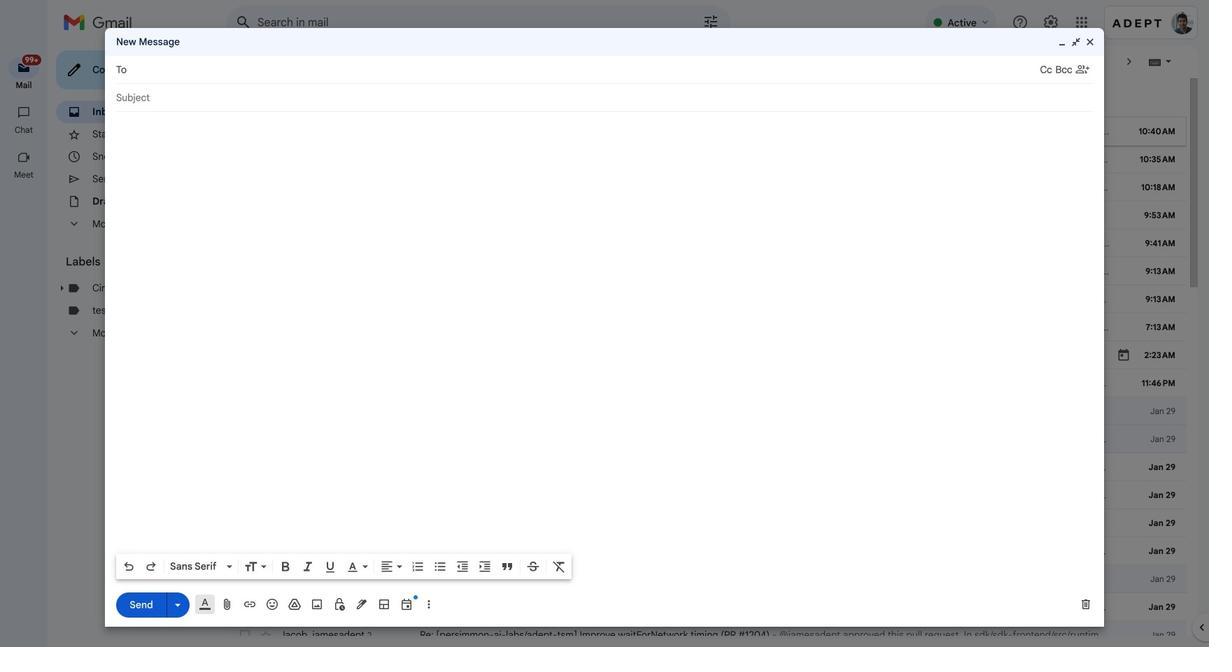 Task type: locate. For each thing, give the bounding box(es) containing it.
underline ‪(⌘u)‬ image
[[323, 560, 337, 574]]

pop out image
[[1070, 36, 1082, 48]]

mail, 902 unread messages image
[[17, 57, 39, 71]]

19 row from the top
[[227, 621, 1187, 647]]

6 row from the top
[[227, 257, 1187, 285]]

1 row from the top
[[227, 118, 1187, 146]]

minimize image
[[1057, 36, 1068, 48]]

14 row from the top
[[227, 481, 1187, 509]]

select a layout image
[[377, 598, 391, 612]]

To recipients text field
[[133, 57, 1040, 83]]

8 row from the top
[[227, 313, 1187, 341]]

option inside 'formatting options' toolbar
[[167, 560, 224, 574]]

16 row from the top
[[227, 537, 1187, 565]]

toggle confidential mode image
[[332, 598, 346, 612]]

4 row from the top
[[227, 202, 1187, 229]]

advanced search options image
[[697, 8, 725, 36]]

heading
[[0, 80, 48, 91], [0, 125, 48, 136], [0, 169, 48, 181], [66, 255, 199, 269]]

18 row from the top
[[227, 593, 1187, 621]]

Search in mail search field
[[227, 6, 730, 39]]

insert photo image
[[310, 598, 324, 612]]

main content
[[227, 78, 1187, 647]]

navigation
[[0, 45, 49, 647]]

Subject field
[[116, 91, 1093, 105]]

bold ‪(⌘b)‬ image
[[278, 560, 292, 574]]

strikethrough ‪(⌘⇧x)‬ image
[[526, 560, 540, 574]]

row
[[227, 118, 1187, 146], [227, 146, 1187, 174], [227, 174, 1187, 202], [227, 202, 1187, 229], [227, 229, 1187, 257], [227, 257, 1187, 285], [227, 285, 1187, 313], [227, 313, 1187, 341], [227, 341, 1187, 369], [227, 369, 1187, 397], [227, 397, 1187, 425], [227, 425, 1187, 453], [227, 453, 1187, 481], [227, 481, 1187, 509], [227, 509, 1187, 537], [227, 537, 1187, 565], [227, 565, 1187, 593], [227, 593, 1187, 621], [227, 621, 1187, 647]]

2 row from the top
[[227, 146, 1187, 174]]

insert emoji ‪(⌘⇧2)‬ image
[[265, 598, 279, 612]]

dialog
[[105, 28, 1104, 627]]

12 row from the top
[[227, 425, 1187, 453]]

tab list
[[227, 78, 1187, 118]]

option
[[167, 560, 224, 574]]

numbered list ‪(⌘⇧7)‬ image
[[411, 560, 425, 574]]



Task type: vqa. For each thing, say whether or not it's contained in the screenshot.
Personalization corresponding to Personalization off
no



Task type: describe. For each thing, give the bounding box(es) containing it.
17 row from the top
[[227, 565, 1187, 593]]

15 row from the top
[[227, 509, 1187, 537]]

7 row from the top
[[227, 285, 1187, 313]]

Message Body text field
[[116, 119, 1093, 550]]

search in mail image
[[231, 10, 256, 35]]

italic ‪(⌘i)‬ image
[[301, 560, 315, 574]]

undo ‪(⌘z)‬ image
[[122, 560, 136, 574]]

9 row from the top
[[227, 341, 1187, 369]]

13 row from the top
[[227, 453, 1187, 481]]

indent more ‪(⌘])‬ image
[[478, 560, 492, 574]]

formatting options toolbar
[[116, 554, 572, 579]]

gmail image
[[63, 8, 139, 36]]

bulleted list ‪(⌘⇧8)‬ image
[[433, 560, 447, 574]]

5 row from the top
[[227, 229, 1187, 257]]

discard draft ‪(⌘⇧d)‬ image
[[1079, 598, 1093, 612]]

redo ‪(⌘y)‬ image
[[144, 560, 158, 574]]

11 row from the top
[[227, 397, 1187, 425]]

more send options image
[[171, 598, 185, 612]]

settings image
[[1043, 14, 1059, 31]]

close image
[[1084, 36, 1096, 48]]

older image
[[1122, 55, 1136, 69]]

insert link ‪(⌘k)‬ image
[[243, 598, 257, 612]]

3 row from the top
[[227, 174, 1187, 202]]

refresh image
[[280, 55, 294, 69]]

10 row from the top
[[227, 369, 1187, 397]]

attach files image
[[220, 598, 234, 612]]

updates, 3 new messages, tab
[[404, 78, 580, 118]]

insert files using drive image
[[288, 598, 302, 612]]

set up a time to meet image
[[400, 598, 414, 612]]

more options image
[[425, 598, 433, 612]]

primary tab
[[227, 78, 402, 118]]

quote ‪(⌘⇧9)‬ image
[[500, 560, 514, 574]]

remove formatting ‪(⌘\)‬ image
[[552, 560, 566, 574]]

indent less ‪(⌘[)‬ image
[[455, 560, 469, 574]]

insert signature image
[[355, 598, 369, 612]]



